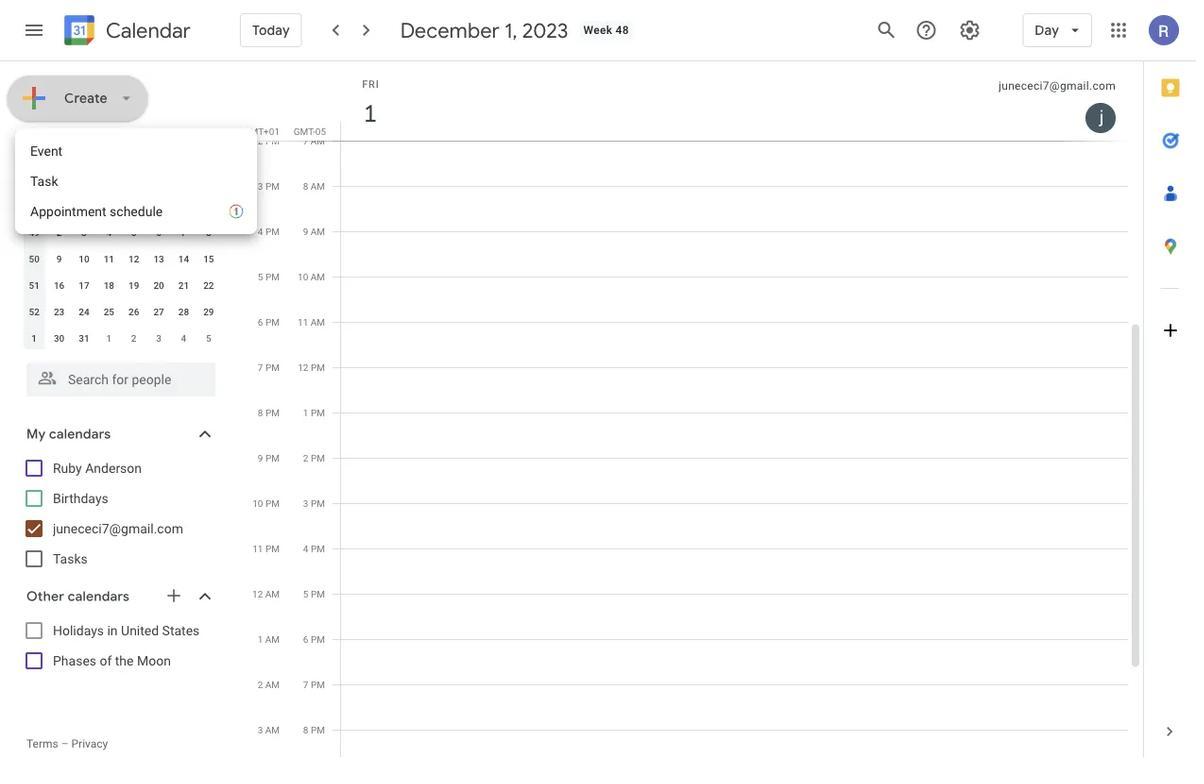 Task type: vqa. For each thing, say whether or not it's contained in the screenshot.


Task type: locate. For each thing, give the bounding box(es) containing it.
1 pm
[[303, 407, 325, 419]]

s row
[[22, 166, 221, 193]]

1 horizontal spatial 27
[[153, 306, 164, 318]]

5 left 10 am
[[258, 271, 263, 283]]

4 row from the top
[[22, 272, 221, 299]]

28 inside "element"
[[178, 306, 189, 318]]

states
[[162, 623, 200, 639]]

6 left 11 am
[[258, 317, 263, 328]]

privacy
[[71, 738, 108, 751]]

the
[[115, 654, 134, 669]]

0 vertical spatial 12
[[129, 253, 139, 265]]

calendars for other calendars
[[68, 589, 130, 606]]

5
[[131, 227, 137, 238], [258, 271, 263, 283], [206, 333, 211, 344], [303, 589, 309, 600]]

calendars
[[49, 426, 111, 443], [68, 589, 130, 606]]

8
[[303, 181, 308, 192], [206, 227, 211, 238], [258, 407, 263, 419], [303, 725, 309, 736]]

0 vertical spatial 9
[[303, 226, 308, 237]]

other calendars button
[[4, 582, 234, 612]]

december left 1,
[[400, 17, 500, 43]]

31 element
[[73, 327, 95, 350]]

4 pm right 11 pm
[[303, 543, 325, 555]]

1 vertical spatial junececi7@gmail.com
[[53, 521, 183, 537]]

12 inside 'element'
[[129, 253, 139, 265]]

7 pm right "2 am"
[[303, 680, 325, 691]]

4 pm
[[258, 226, 280, 237], [303, 543, 325, 555]]

privacy link
[[71, 738, 108, 751]]

1 horizontal spatial 2023
[[522, 17, 569, 43]]

am down 8 am
[[311, 226, 325, 237]]

1 vertical spatial 6
[[258, 317, 263, 328]]

14 element
[[172, 248, 195, 270]]

january 2 element
[[123, 327, 145, 350]]

anderson
[[85, 461, 142, 476]]

2023 right 1,
[[522, 17, 569, 43]]

29 right 28 "element"
[[203, 306, 214, 318]]

27 for 27 element
[[153, 306, 164, 318]]

0 vertical spatial 27
[[104, 200, 114, 212]]

23
[[54, 306, 64, 318]]

6 pm right 1 am at the bottom of the page
[[303, 634, 325, 646]]

am for 2 am
[[265, 680, 280, 691]]

28 right november 27 element
[[129, 200, 139, 212]]

0 horizontal spatial 12
[[129, 253, 139, 265]]

49
[[29, 227, 40, 238]]

1 vertical spatial 3 pm
[[303, 498, 325, 509]]

11 up 12 am
[[253, 543, 263, 555]]

am
[[311, 135, 325, 146], [311, 181, 325, 192], [311, 226, 325, 237], [311, 271, 325, 283], [311, 317, 325, 328], [265, 589, 280, 600], [265, 634, 280, 646], [265, 680, 280, 691], [265, 725, 280, 736]]

other
[[26, 589, 64, 606]]

january 1 element
[[98, 327, 120, 350]]

am down "2 am"
[[265, 725, 280, 736]]

2 pm left gmt-
[[258, 135, 280, 146]]

27 inside 27 element
[[153, 306, 164, 318]]

25 element
[[98, 301, 120, 323]]

4 right the january 3 element
[[181, 333, 186, 344]]

0 vertical spatial 6 pm
[[258, 317, 280, 328]]

pm down 12 pm at the left of the page
[[311, 407, 325, 419]]

6
[[156, 227, 162, 238], [258, 317, 263, 328], [303, 634, 309, 646]]

0 horizontal spatial 10
[[79, 253, 89, 265]]

pm left 9 am
[[266, 226, 280, 237]]

week
[[584, 24, 613, 37]]

12
[[129, 253, 139, 265], [298, 362, 309, 373], [252, 589, 263, 600]]

8 pm right 3 am at the bottom
[[303, 725, 325, 736]]

row group containing 48
[[22, 193, 221, 352]]

9 inside "row group"
[[56, 253, 62, 265]]

1 vertical spatial 28
[[178, 306, 189, 318]]

10 inside '10' element
[[79, 253, 89, 265]]

1 vertical spatial 25
[[104, 306, 114, 318]]

junececi7@gmail.com
[[999, 79, 1116, 93], [53, 521, 183, 537]]

junececi7@gmail.com inside my calendars list
[[53, 521, 183, 537]]

10 up 11 pm
[[253, 498, 263, 509]]

1 grid
[[242, 61, 1144, 759]]

birthdays
[[53, 491, 108, 507]]

11 right '10' element
[[104, 253, 114, 265]]

2 vertical spatial 6
[[303, 634, 309, 646]]

29 right november 28 element
[[153, 200, 164, 212]]

1
[[362, 98, 376, 129], [32, 333, 37, 344], [106, 333, 112, 344], [303, 407, 309, 419], [258, 634, 263, 646]]

january 4 element
[[172, 327, 195, 350]]

9 up 10 am
[[303, 226, 308, 237]]

pm right 3 am at the bottom
[[311, 725, 325, 736]]

5 pm
[[258, 271, 280, 283], [303, 589, 325, 600]]

18
[[104, 280, 114, 291]]

48
[[616, 24, 629, 37], [29, 200, 40, 212]]

25 right 24 element
[[104, 306, 114, 318]]

6 row from the top
[[22, 325, 221, 352]]

16 element
[[48, 274, 70, 297]]

december
[[400, 17, 500, 43], [26, 143, 93, 160]]

november 29 element
[[147, 195, 170, 217]]

1 horizontal spatial 6 pm
[[303, 634, 325, 646]]

1 horizontal spatial 28
[[178, 306, 189, 318]]

2 horizontal spatial 12
[[298, 362, 309, 373]]

am down 7 am
[[311, 181, 325, 192]]

52
[[29, 306, 40, 318]]

5 pm right 12 am
[[303, 589, 325, 600]]

0 vertical spatial 8 pm
[[258, 407, 280, 419]]

7 right "2 am"
[[303, 680, 309, 691]]

2 am
[[258, 680, 280, 691]]

2
[[258, 135, 263, 146], [56, 227, 62, 238], [131, 333, 137, 344], [303, 453, 309, 464], [258, 680, 263, 691]]

fri
[[362, 78, 380, 90]]

1 horizontal spatial 25
[[104, 306, 114, 318]]

row
[[22, 193, 221, 219], [22, 219, 221, 246], [22, 246, 221, 272], [22, 272, 221, 299], [22, 299, 221, 325], [22, 325, 221, 352]]

0 vertical spatial 10
[[79, 253, 89, 265]]

2 pm
[[258, 135, 280, 146], [303, 453, 325, 464]]

2 horizontal spatial 10
[[298, 271, 308, 283]]

0 vertical spatial 3 pm
[[258, 181, 280, 192]]

25
[[54, 200, 64, 212], [104, 306, 114, 318]]

8 am
[[303, 181, 325, 192]]

1,
[[505, 17, 517, 43]]

am for 9 am
[[311, 226, 325, 237]]

25 inside 'november 25' element
[[54, 200, 64, 212]]

0 horizontal spatial 29
[[153, 200, 164, 212]]

other calendars
[[26, 589, 130, 606]]

5 down schedule
[[131, 227, 137, 238]]

2 horizontal spatial 11
[[298, 317, 308, 328]]

2 vertical spatial 10
[[253, 498, 263, 509]]

0 horizontal spatial 28
[[129, 200, 139, 212]]

january 5 element
[[197, 327, 220, 350]]

21 element
[[172, 274, 195, 297]]

6 pm
[[258, 317, 280, 328], [303, 634, 325, 646]]

17
[[79, 280, 89, 291]]

4 pm left 9 am
[[258, 226, 280, 237]]

3 am
[[258, 725, 280, 736]]

0 vertical spatial calendars
[[49, 426, 111, 443]]

2 right 9 pm
[[303, 453, 309, 464]]

0 horizontal spatial 26
[[79, 200, 89, 212]]

0 vertical spatial 7 pm
[[258, 362, 280, 373]]

calendars up ruby
[[49, 426, 111, 443]]

1 for 1 am
[[258, 634, 263, 646]]

1 horizontal spatial 8 pm
[[303, 725, 325, 736]]

1 vertical spatial 26
[[129, 306, 139, 318]]

28 for november 28 element
[[129, 200, 139, 212]]

7 pm left 12 pm at the left of the page
[[258, 362, 280, 373]]

5 row from the top
[[22, 299, 221, 325]]

1 horizontal spatial 4 pm
[[303, 543, 325, 555]]

26 for 26 element
[[129, 306, 139, 318]]

0 vertical spatial 48
[[616, 24, 629, 37]]

1 horizontal spatial 29
[[203, 306, 214, 318]]

0 vertical spatial 28
[[129, 200, 139, 212]]

0 horizontal spatial 4 pm
[[258, 226, 280, 237]]

1 vertical spatial 2023
[[96, 143, 128, 160]]

27 inside november 27 element
[[104, 200, 114, 212]]

28
[[129, 200, 139, 212], [178, 306, 189, 318]]

19 element
[[123, 274, 145, 297]]

appointment
[[30, 204, 106, 219]]

row group
[[22, 193, 221, 352]]

1 vertical spatial 6 pm
[[303, 634, 325, 646]]

7 pm
[[258, 362, 280, 373], [303, 680, 325, 691]]

0 horizontal spatial december
[[26, 143, 93, 160]]

pm right 12 am
[[311, 589, 325, 600]]

terms
[[26, 738, 58, 751]]

3 pm right 10 pm
[[303, 498, 325, 509]]

1 row from the top
[[22, 193, 221, 219]]

0 horizontal spatial 11
[[104, 253, 114, 265]]

25 inside 25 element
[[104, 306, 114, 318]]

december up the s
[[26, 143, 93, 160]]

am up 1 am at the bottom of the page
[[265, 589, 280, 600]]

ruby
[[53, 461, 82, 476]]

calendars up in
[[68, 589, 130, 606]]

48 inside "row group"
[[29, 200, 40, 212]]

pm
[[266, 135, 280, 146], [266, 181, 280, 192], [266, 226, 280, 237], [266, 271, 280, 283], [266, 317, 280, 328], [266, 362, 280, 373], [311, 362, 325, 373], [266, 407, 280, 419], [311, 407, 325, 419], [266, 453, 280, 464], [311, 453, 325, 464], [266, 498, 280, 509], [311, 498, 325, 509], [266, 543, 280, 555], [311, 543, 325, 555], [311, 589, 325, 600], [311, 634, 325, 646], [311, 680, 325, 691], [311, 725, 325, 736]]

0 vertical spatial 5 pm
[[258, 271, 280, 283]]

1 horizontal spatial 9
[[258, 453, 263, 464]]

0 horizontal spatial 48
[[29, 200, 40, 212]]

3 pm left 8 am
[[258, 181, 280, 192]]

3 row from the top
[[22, 246, 221, 272]]

pm down 9 pm
[[266, 498, 280, 509]]

7 up 14 element
[[181, 227, 186, 238]]

1 horizontal spatial 3 pm
[[303, 498, 325, 509]]

2 vertical spatial 12
[[252, 589, 263, 600]]

other calendars list
[[4, 616, 234, 677]]

0 vertical spatial 26
[[79, 200, 89, 212]]

0 horizontal spatial 27
[[104, 200, 114, 212]]

12 element
[[123, 248, 145, 270]]

am for 7 am
[[311, 135, 325, 146]]

1 horizontal spatial 6
[[258, 317, 263, 328]]

pm left 10 am
[[266, 271, 280, 283]]

2 horizontal spatial 6
[[303, 634, 309, 646]]

0 vertical spatial 4 pm
[[258, 226, 280, 237]]

26
[[79, 200, 89, 212], [129, 306, 139, 318]]

1 vertical spatial 7 pm
[[303, 680, 325, 691]]

10 pm
[[253, 498, 280, 509]]

0 horizontal spatial 2 pm
[[258, 135, 280, 146]]

am for 1 am
[[265, 634, 280, 646]]

1 vertical spatial december
[[26, 143, 93, 160]]

2 horizontal spatial 9
[[303, 226, 308, 237]]

1 horizontal spatial december
[[400, 17, 500, 43]]

am down 9 am
[[311, 271, 325, 283]]

1 for 'january 1' element
[[106, 333, 112, 344]]

10 left 11 element
[[79, 253, 89, 265]]

junececi7@gmail.com down day popup button
[[999, 79, 1116, 93]]

27 right 26 element
[[153, 306, 164, 318]]

11
[[104, 253, 114, 265], [298, 317, 308, 328], [253, 543, 263, 555]]

48 right week
[[616, 24, 629, 37]]

1 horizontal spatial 12
[[252, 589, 263, 600]]

6 down november 29 element
[[156, 227, 162, 238]]

1 down 12 pm at the left of the page
[[303, 407, 309, 419]]

calendar heading
[[102, 17, 191, 44]]

5 pm left 10 am
[[258, 271, 280, 283]]

7
[[303, 135, 308, 146], [181, 227, 186, 238], [258, 362, 263, 373], [303, 680, 309, 691]]

27 right november 26 element
[[104, 200, 114, 212]]

november 27 element
[[98, 195, 120, 217]]

30 element
[[48, 327, 70, 350]]

am up 8 am
[[311, 135, 325, 146]]

junececi7@gmail.com down birthdays
[[53, 521, 183, 537]]

0 vertical spatial 2023
[[522, 17, 569, 43]]

0 horizontal spatial 7 pm
[[258, 362, 280, 373]]

10 for 10 am
[[298, 271, 308, 283]]

0 horizontal spatial 3 pm
[[258, 181, 280, 192]]

1 horizontal spatial 11
[[253, 543, 263, 555]]

0 vertical spatial 11
[[104, 253, 114, 265]]

26 right 25 element
[[129, 306, 139, 318]]

3 pm
[[258, 181, 280, 192], [303, 498, 325, 509]]

add other calendars image
[[164, 587, 183, 606]]

9 up 10 pm
[[258, 453, 263, 464]]

0 vertical spatial junececi7@gmail.com
[[999, 79, 1116, 93]]

december for december 2023
[[26, 143, 93, 160]]

26 for november 26 element
[[79, 200, 89, 212]]

1 vertical spatial 29
[[203, 306, 214, 318]]

day button
[[1023, 8, 1093, 53]]

calendar element
[[60, 11, 191, 53]]

0 horizontal spatial 6 pm
[[258, 317, 280, 328]]

2 up 3 am at the bottom
[[258, 680, 263, 691]]

8 up 15 element
[[206, 227, 211, 238]]

0 horizontal spatial 25
[[54, 200, 64, 212]]

1 horizontal spatial 2 pm
[[303, 453, 325, 464]]

12 down 11 pm
[[252, 589, 263, 600]]

1 vertical spatial 4 pm
[[303, 543, 325, 555]]

4
[[258, 226, 263, 237], [106, 227, 112, 238], [181, 333, 186, 344], [303, 543, 309, 555]]

27
[[104, 200, 114, 212], [153, 306, 164, 318]]

12 down 11 am
[[298, 362, 309, 373]]

0 vertical spatial december
[[400, 17, 500, 43]]

my calendars button
[[4, 420, 234, 450]]

2 row from the top
[[22, 219, 221, 246]]

1 vertical spatial 27
[[153, 306, 164, 318]]

26 element
[[123, 301, 145, 323]]

8 pm up 9 pm
[[258, 407, 280, 419]]

0 vertical spatial 29
[[153, 200, 164, 212]]

11 down 10 am
[[298, 317, 308, 328]]

my calendars list
[[4, 454, 234, 575]]

1 vertical spatial 11
[[298, 317, 308, 328]]

december 2023 grid
[[18, 166, 221, 352]]

1 horizontal spatial 10
[[253, 498, 263, 509]]

am up 12 pm at the left of the page
[[311, 317, 325, 328]]

november 26 element
[[73, 195, 95, 217]]

21
[[178, 280, 189, 291]]

48 left 'november 25' element
[[29, 200, 40, 212]]

0 horizontal spatial 5 pm
[[258, 271, 280, 283]]

1 right 31 element
[[106, 333, 112, 344]]

1 vertical spatial 48
[[29, 200, 40, 212]]

december for december 1, 2023
[[400, 17, 500, 43]]

10
[[79, 253, 89, 265], [298, 271, 308, 283], [253, 498, 263, 509]]

11 inside "row group"
[[104, 253, 114, 265]]

2 vertical spatial 9
[[258, 453, 263, 464]]

5 right "january 4" element
[[206, 333, 211, 344]]

1 down the fri
[[362, 98, 376, 129]]

1 vertical spatial 12
[[298, 362, 309, 373]]

29
[[153, 200, 164, 212], [203, 306, 214, 318]]

9 left '10' element
[[56, 253, 62, 265]]

10 up 11 am
[[298, 271, 308, 283]]

25 left november 26 element
[[54, 200, 64, 212]]

0 horizontal spatial 9
[[56, 253, 62, 265]]

29 element
[[197, 301, 220, 323]]

column header inside december 2023 grid
[[22, 166, 47, 193]]

schedule
[[110, 204, 163, 219]]

1 am
[[258, 634, 280, 646]]

5 right 12 am
[[303, 589, 309, 600]]

1 horizontal spatial junececi7@gmail.com
[[999, 79, 1116, 93]]

1 horizontal spatial 7 pm
[[303, 680, 325, 691]]

12 right 11 element
[[129, 253, 139, 265]]

0 horizontal spatial 6
[[156, 227, 162, 238]]

1 horizontal spatial 5 pm
[[303, 589, 325, 600]]

am for 10 am
[[311, 271, 325, 283]]

1 vertical spatial 9
[[56, 253, 62, 265]]

am up "2 am"
[[265, 634, 280, 646]]

december 1, 2023
[[400, 17, 569, 43]]

11 element
[[98, 248, 120, 270]]

am up 3 am at the bottom
[[265, 680, 280, 691]]

today button
[[240, 8, 302, 53]]

0 vertical spatial 25
[[54, 200, 64, 212]]

calendars for my calendars
[[49, 426, 111, 443]]

8 pm
[[258, 407, 280, 419], [303, 725, 325, 736]]

1 vertical spatial calendars
[[68, 589, 130, 606]]

13 element
[[147, 248, 170, 270]]

pm left 8 am
[[266, 181, 280, 192]]

0 vertical spatial 6
[[156, 227, 162, 238]]

s
[[56, 174, 62, 185]]

26 right 'november 25' element
[[79, 200, 89, 212]]

column header
[[22, 166, 47, 193]]

Search for people text field
[[38, 363, 204, 397]]

settings menu image
[[959, 19, 981, 42]]

12 am
[[252, 589, 280, 600]]

gmt-
[[294, 126, 315, 137]]

1 column header
[[340, 61, 1128, 141]]

friday, december 1 element
[[349, 92, 392, 135]]

0 horizontal spatial junececi7@gmail.com
[[53, 521, 183, 537]]

ruby anderson
[[53, 461, 142, 476]]

tab list
[[1145, 61, 1197, 706]]

13
[[153, 253, 164, 265]]

2 vertical spatial 11
[[253, 543, 263, 555]]

2023 up s row
[[96, 143, 128, 160]]

1 vertical spatial 10
[[298, 271, 308, 283]]

1 horizontal spatial 26
[[129, 306, 139, 318]]

0 vertical spatial 2 pm
[[258, 135, 280, 146]]

None search field
[[0, 355, 234, 397]]

am for 8 am
[[311, 181, 325, 192]]

2 pm down 1 pm
[[303, 453, 325, 464]]



Task type: describe. For each thing, give the bounding box(es) containing it.
–
[[61, 738, 69, 751]]

1 inside fri 1
[[362, 98, 376, 129]]

row containing 51
[[22, 272, 221, 299]]

9 pm
[[258, 453, 280, 464]]

12 for 12 am
[[252, 589, 263, 600]]

3 right january 2 element
[[156, 333, 162, 344]]

10 am
[[298, 271, 325, 283]]

day
[[1035, 22, 1059, 39]]

moon
[[137, 654, 171, 669]]

22 element
[[197, 274, 220, 297]]

row containing 48
[[22, 193, 221, 219]]

19
[[129, 280, 139, 291]]

week 48
[[584, 24, 629, 37]]

calendar
[[106, 17, 191, 44]]

row containing 52
[[22, 299, 221, 325]]

15
[[203, 253, 214, 265]]

tasks
[[53, 551, 88, 567]]

4 right 11 pm
[[303, 543, 309, 555]]

16
[[54, 280, 64, 291]]

12 for 12 pm
[[298, 362, 309, 373]]

pm up 10 pm
[[266, 453, 280, 464]]

11 pm
[[253, 543, 280, 555]]

fri 1
[[362, 78, 380, 129]]

pm left 12 pm at the left of the page
[[266, 362, 280, 373]]

8 right 3 am at the bottom
[[303, 725, 309, 736]]

am for 11 am
[[311, 317, 325, 328]]

24
[[79, 306, 89, 318]]

7 inside "row group"
[[181, 227, 186, 238]]

1 vertical spatial 8 pm
[[303, 725, 325, 736]]

11 for 11
[[104, 253, 114, 265]]

1 horizontal spatial 48
[[616, 24, 629, 37]]

20
[[153, 280, 164, 291]]

9 for 9 am
[[303, 226, 308, 237]]

today
[[252, 22, 290, 39]]

18 element
[[98, 274, 120, 297]]

7 am
[[303, 135, 325, 146]]

10 for 10
[[79, 253, 89, 265]]

1 vertical spatial 5 pm
[[303, 589, 325, 600]]

10 element
[[73, 248, 95, 270]]

pm left 1 pm
[[266, 407, 280, 419]]

pm right "2 am"
[[311, 680, 325, 691]]

10 for 10 pm
[[253, 498, 263, 509]]

8 up 9 am
[[303, 181, 308, 192]]

12 for 12
[[129, 253, 139, 265]]

holidays
[[53, 623, 104, 639]]

2 down the appointment
[[56, 227, 62, 238]]

pm left 11 am
[[266, 317, 280, 328]]

05
[[315, 126, 326, 137]]

row group inside december 2023 grid
[[22, 193, 221, 352]]

event
[[30, 143, 63, 159]]

my calendars
[[26, 426, 111, 443]]

30
[[54, 333, 64, 344]]

3 down "2 am"
[[258, 725, 263, 736]]

main drawer image
[[23, 19, 45, 42]]

appointment schedule
[[30, 204, 163, 219]]

1 vertical spatial 2 pm
[[303, 453, 325, 464]]

6 inside "row group"
[[156, 227, 162, 238]]

12 pm
[[298, 362, 325, 373]]

7 left 05
[[303, 135, 308, 146]]

united
[[121, 623, 159, 639]]

9 for 9 pm
[[258, 453, 263, 464]]

pm right 10 pm
[[311, 498, 325, 509]]

pm right 1 am at the bottom of the page
[[311, 634, 325, 646]]

24 element
[[73, 301, 95, 323]]

december 2023
[[26, 143, 128, 160]]

28 for 28 "element"
[[178, 306, 189, 318]]

1 left 30
[[32, 333, 37, 344]]

row containing 1
[[22, 325, 221, 352]]

pm down 10 pm
[[266, 543, 280, 555]]

phases of the moon
[[53, 654, 171, 669]]

of
[[100, 654, 112, 669]]

my
[[26, 426, 46, 443]]

15 element
[[197, 248, 220, 270]]

am for 12 am
[[265, 589, 280, 600]]

3 down appointment schedule
[[81, 227, 87, 238]]

23 element
[[48, 301, 70, 323]]

2 left gmt-
[[258, 135, 263, 146]]

1 for 1 pm
[[303, 407, 309, 419]]

0 horizontal spatial 2023
[[96, 143, 128, 160]]

29 for 29 element
[[203, 306, 214, 318]]

pm down 1 pm
[[311, 453, 325, 464]]

task
[[30, 173, 58, 189]]

14
[[178, 253, 189, 265]]

4 down appointment schedule
[[106, 227, 112, 238]]

junececi7@gmail.com inside '1' column header
[[999, 79, 1116, 93]]

27 element
[[147, 301, 170, 323]]

20 element
[[147, 274, 170, 297]]

8 up 9 pm
[[258, 407, 263, 419]]

22
[[203, 280, 214, 291]]

25 for 'november 25' element
[[54, 200, 64, 212]]

pm right 11 pm
[[311, 543, 325, 555]]

11 for 11 pm
[[253, 543, 263, 555]]

terms link
[[26, 738, 58, 751]]

3 right 10 pm
[[303, 498, 309, 509]]

row containing 50
[[22, 246, 221, 272]]

51
[[29, 280, 40, 291]]

row containing 49
[[22, 219, 221, 246]]

november 25 element
[[48, 195, 70, 217]]

9 for 9
[[56, 253, 62, 265]]

7 left 12 pm at the left of the page
[[258, 362, 263, 373]]

31
[[79, 333, 89, 344]]

gmt-05
[[294, 126, 326, 137]]

gmt+01
[[244, 126, 280, 137]]

9 am
[[303, 226, 325, 237]]

25 for 25 element
[[104, 306, 114, 318]]

in
[[107, 623, 118, 639]]

3 left 8 am
[[258, 181, 263, 192]]

phases
[[53, 654, 96, 669]]

create button
[[8, 76, 147, 121]]

11 am
[[298, 317, 325, 328]]

pm up 1 pm
[[311, 362, 325, 373]]

november 28 element
[[123, 195, 145, 217]]

pm left gmt-
[[266, 135, 280, 146]]

11 for 11 am
[[298, 317, 308, 328]]

am for 3 am
[[265, 725, 280, 736]]

2 right 'january 1' element
[[131, 333, 137, 344]]

holidays in united states
[[53, 623, 200, 639]]

january 3 element
[[147, 327, 170, 350]]

8 inside "row group"
[[206, 227, 211, 238]]

29 for november 29 element
[[153, 200, 164, 212]]

create
[[64, 90, 108, 107]]

0 horizontal spatial 8 pm
[[258, 407, 280, 419]]

27 for november 27 element
[[104, 200, 114, 212]]

28 element
[[172, 301, 195, 323]]

50
[[29, 253, 40, 265]]

17 element
[[73, 274, 95, 297]]

4 left 9 am
[[258, 226, 263, 237]]

terms – privacy
[[26, 738, 108, 751]]



